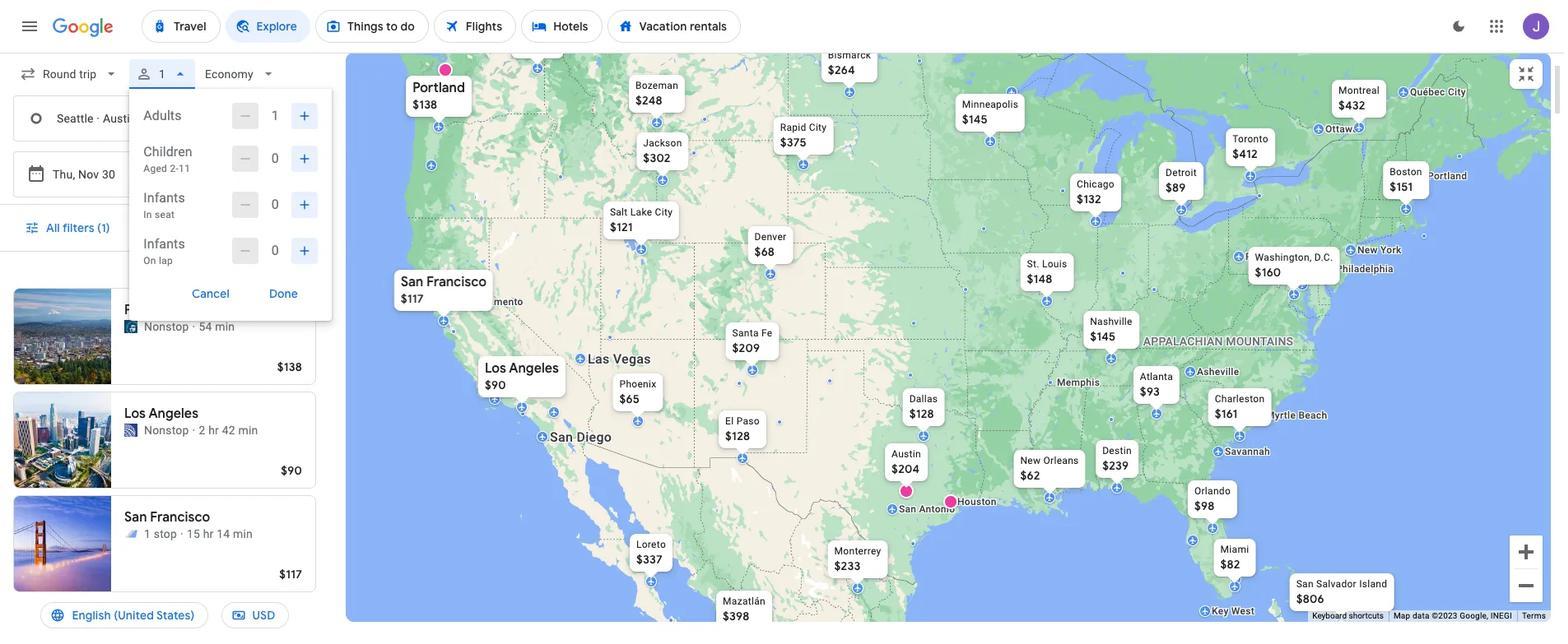 Task type: locate. For each thing, give the bounding box(es) containing it.
atlanta $93
[[1140, 371, 1174, 399]]

states)
[[156, 609, 195, 623]]

1 vertical spatial $138
[[413, 97, 438, 112]]

$145 inside nashville $145
[[1090, 329, 1116, 344]]

english (united states) button
[[41, 596, 208, 636]]

city right lake
[[655, 207, 673, 218]]

las up 'diego'
[[588, 352, 610, 367]]

None text field
[[13, 96, 161, 142]]

0 horizontal spatial francisco
[[150, 510, 210, 526]]

$68
[[755, 245, 775, 259]]

0 vertical spatial new
[[1358, 245, 1378, 256]]

las vegas button
[[13, 599, 316, 636], [13, 599, 316, 636]]

1 horizontal spatial ·
[[140, 112, 143, 125]]

0 vertical spatial $138
[[518, 39, 543, 54]]

min right the 14
[[233, 528, 253, 541]]

 image
[[192, 319, 196, 335], [192, 422, 196, 439]]

0 vertical spatial  image
[[192, 319, 196, 335]]

boston
[[1390, 166, 1423, 178]]

1 vertical spatial new
[[1021, 455, 1041, 467]]

145 US dollars text field
[[962, 112, 988, 127], [1090, 329, 1116, 344]]

145 us dollars text field down nashville
[[1090, 329, 1116, 344]]

0 vertical spatial $117
[[401, 292, 424, 306]]

11
[[179, 163, 190, 175]]

0 vertical spatial $128
[[910, 407, 934, 422]]

map data ©2023 google, inegi
[[1394, 612, 1513, 621]]

vegas inside map region
[[613, 352, 651, 367]]

1 horizontal spatial $138
[[413, 97, 438, 112]]

nonstop
[[144, 320, 189, 334], [144, 424, 189, 437]]

francisco inside san francisco $117
[[427, 274, 487, 291]]

 image left 2
[[192, 422, 196, 439]]

0 for infants on lap
[[272, 243, 279, 259]]

nonstop right alaska 'image' at the left bottom of the page
[[144, 320, 189, 334]]

portland up 138 us dollars text box
[[413, 80, 465, 96]]

2 horizontal spatial $138
[[518, 39, 543, 54]]

monterrey
[[835, 546, 881, 557]]

1 horizontal spatial francisco
[[427, 274, 487, 291]]

1 horizontal spatial 1
[[159, 68, 166, 81]]

1 vertical spatial $145
[[1090, 329, 1116, 344]]

$128 down el at left
[[726, 429, 750, 444]]

1 vertical spatial city
[[809, 122, 827, 133]]

children
[[144, 144, 192, 160]]

in
[[144, 209, 152, 221]]

1 horizontal spatial $145
[[1090, 329, 1116, 344]]

$145 down nashville
[[1090, 329, 1116, 344]]

$117 inside san francisco $117
[[401, 292, 424, 306]]

none text field inside filters form
[[13, 96, 161, 142]]

0 horizontal spatial 1
[[144, 528, 151, 541]]

0 vertical spatial houston
[[146, 112, 191, 125]]

infants for infants in seat
[[144, 190, 185, 206]]

chicago
[[1077, 179, 1115, 190]]

1 vertical spatial  image
[[192, 422, 196, 439]]

0 horizontal spatial houston
[[146, 112, 191, 125]]

0 for children aged 2-11
[[272, 151, 279, 166]]

0 horizontal spatial $128
[[726, 429, 750, 444]]

1 horizontal spatial angeles
[[509, 361, 559, 377]]

los inside los angeles $90
[[485, 361, 506, 377]]

0 vertical spatial city
[[1448, 86, 1467, 98]]

132 US dollars text field
[[1077, 192, 1102, 207]]

infants up 'seat'
[[144, 190, 185, 206]]

1 vertical spatial los
[[124, 406, 146, 422]]

0 horizontal spatial portland
[[124, 302, 177, 319]]

houston right "antonio"
[[958, 497, 997, 508]]

sacramento
[[468, 296, 524, 308]]

14
[[217, 528, 230, 541]]

2 0 from the top
[[272, 197, 279, 212]]

0 vertical spatial las
[[588, 352, 610, 367]]

0 horizontal spatial los
[[124, 406, 146, 422]]

1 button
[[130, 59, 195, 89]]

san for san antonio
[[899, 504, 917, 515]]

toronto
[[1233, 133, 1269, 145]]

1 vertical spatial houston
[[958, 497, 997, 508]]

santa
[[733, 328, 759, 339]]

None field
[[13, 59, 126, 89], [199, 59, 283, 89], [13, 59, 126, 89], [199, 59, 283, 89]]

angeles inside los angeles $90
[[509, 361, 559, 377]]

$128 down 'dallas'
[[910, 407, 934, 422]]

atlanta
[[1140, 371, 1174, 383]]

0 vertical spatial angeles
[[509, 361, 559, 377]]

louis
[[1042, 259, 1068, 270]]

0 vertical spatial las vegas
[[588, 352, 651, 367]]

salt lake city $121
[[610, 207, 673, 235]]

san inside san francisco $117
[[401, 274, 424, 291]]

los up united icon
[[124, 406, 146, 422]]

city inside rapid city $375
[[809, 122, 827, 133]]

austin up 204 us dollars text field
[[892, 449, 921, 460]]

432 US dollars text field
[[1339, 98, 1366, 113]]

0 horizontal spatial vegas
[[148, 613, 185, 630]]

inegi
[[1491, 612, 1513, 621]]

1 horizontal spatial vegas
[[613, 352, 651, 367]]

new for new orleans $62
[[1021, 455, 1041, 467]]

houston up children
[[146, 112, 191, 125]]

angeles for los angeles $90
[[509, 361, 559, 377]]

0 horizontal spatial 145 us dollars text field
[[962, 112, 988, 127]]

infants in seat
[[144, 190, 185, 221]]

2 vertical spatial 1
[[144, 528, 151, 541]]

0 vertical spatial portland
[[413, 80, 465, 96]]

portland right boston
[[1428, 170, 1468, 182]]

appalachian mountains
[[1144, 335, 1294, 348]]

1 vertical spatial angeles
[[149, 406, 199, 422]]

hr for 15
[[203, 528, 214, 541]]

terms link
[[1523, 612, 1546, 621]]

1 vertical spatial francisco
[[150, 510, 210, 526]]

1 horizontal spatial las vegas
[[588, 352, 651, 367]]

new orleans $62
[[1021, 455, 1079, 483]]

1 horizontal spatial los
[[485, 361, 506, 377]]

bozeman $248
[[636, 80, 679, 108]]

seattle
[[57, 112, 94, 125]]

$98
[[1195, 499, 1215, 514]]

infants up lap
[[144, 236, 185, 252]]

0 vertical spatial 0
[[272, 151, 279, 166]]

all filters (1) button
[[15, 208, 123, 248]]

austin
[[103, 112, 137, 125], [892, 449, 921, 460]]

savannah
[[1225, 446, 1271, 458]]

new for new york
[[1358, 245, 1378, 256]]

las vegas right english
[[124, 613, 185, 630]]

1 vertical spatial nonstop
[[144, 424, 189, 437]]

 image left the 54
[[192, 319, 196, 335]]

destin $239
[[1103, 446, 1132, 473]]

117 US dollars text field
[[279, 567, 302, 582]]

boston $151
[[1390, 166, 1423, 194]]

city right rapid
[[809, 122, 827, 133]]

san up 806 us dollars text field
[[1297, 579, 1314, 590]]

$148
[[1027, 272, 1053, 287]]

2
[[199, 424, 205, 437]]

0 horizontal spatial angeles
[[149, 406, 199, 422]]

new up the $62
[[1021, 455, 1041, 467]]

francisco for san francisco $117
[[427, 274, 487, 291]]

0 vertical spatial 1
[[159, 68, 166, 81]]

2 horizontal spatial 1
[[272, 108, 279, 124]]

aged
[[144, 163, 167, 175]]

las inside map region
[[588, 352, 610, 367]]

san inside the san salvador island $806
[[1297, 579, 1314, 590]]

number of passengers dialog
[[130, 89, 332, 321]]

las vegas up phoenix
[[588, 352, 651, 367]]

1 horizontal spatial $90
[[485, 378, 506, 393]]

san up frontier and spirit image
[[124, 510, 147, 526]]

2 horizontal spatial portland
[[1428, 170, 1468, 182]]

1 0 from the top
[[272, 151, 279, 166]]

0 horizontal spatial ·
[[97, 112, 100, 125]]

$337
[[637, 553, 663, 567]]

keyboard
[[1313, 612, 1347, 621]]

2 vertical spatial city
[[655, 207, 673, 218]]

$138 inside portland $138
[[413, 97, 438, 112]]

90 US dollars text field
[[485, 378, 506, 393]]

$145 for nashville $145
[[1090, 329, 1116, 344]]

1 · from the left
[[97, 112, 100, 125]]

0 for infants in seat
[[272, 197, 279, 212]]

toronto $412
[[1233, 133, 1269, 161]]

0 vertical spatial vegas
[[613, 352, 651, 367]]

0 vertical spatial los
[[485, 361, 506, 377]]

new up philadelphia
[[1358, 245, 1378, 256]]

dallas $128
[[910, 394, 938, 422]]

1 horizontal spatial $117
[[401, 292, 424, 306]]

$138
[[518, 39, 543, 54], [413, 97, 438, 112], [277, 360, 302, 375]]

· right seattle
[[97, 112, 100, 125]]

denver $68
[[755, 231, 787, 259]]

$432
[[1339, 98, 1366, 113]]

2 vertical spatial $138
[[277, 360, 302, 375]]

lake
[[631, 207, 652, 218]]

$145 down 'minneapolis'
[[962, 112, 988, 127]]

city for rapid city $375
[[809, 122, 827, 133]]

2 vertical spatial min
[[233, 528, 253, 541]]

806 US dollars text field
[[1297, 592, 1325, 607]]

0 vertical spatial hr
[[208, 424, 219, 437]]

1 vertical spatial austin
[[892, 449, 921, 460]]

1  image from the top
[[192, 319, 196, 335]]

antonio
[[919, 504, 955, 515]]

1 horizontal spatial 145 us dollars text field
[[1090, 329, 1116, 344]]

denver
[[755, 231, 787, 243]]

2 · from the left
[[140, 112, 143, 125]]

0 vertical spatial nonstop
[[144, 320, 189, 334]]

diego
[[577, 430, 612, 446]]

1 vertical spatial vegas
[[148, 613, 185, 630]]

1 horizontal spatial new
[[1358, 245, 1378, 256]]

412 US dollars text field
[[1233, 147, 1258, 161]]

0 horizontal spatial city
[[655, 207, 673, 218]]

1 vertical spatial min
[[238, 424, 258, 437]]

appalachian
[[1144, 335, 1223, 348]]

$138 for $138 text box
[[277, 360, 302, 375]]

68 US dollars text field
[[755, 245, 775, 259]]

128 US dollars text field
[[910, 407, 934, 422]]

loading results progress bar
[[0, 53, 1565, 56]]

miami
[[1221, 544, 1250, 556]]

austin left adults
[[103, 112, 137, 125]]

filters form
[[0, 53, 332, 321]]

2 infants from the top
[[144, 236, 185, 252]]

$90
[[485, 378, 506, 393], [281, 464, 302, 478]]

san for san salvador island $806
[[1297, 579, 1314, 590]]

1 horizontal spatial austin
[[892, 449, 921, 460]]

$204
[[892, 462, 920, 477]]

$90 inside los angeles $90
[[485, 378, 506, 393]]

vegas up phoenix
[[613, 352, 651, 367]]

las left 'states)'
[[124, 613, 145, 630]]

$398
[[723, 609, 750, 624]]

myrtle
[[1267, 410, 1296, 422]]

$145 inside 'minneapolis $145'
[[962, 112, 988, 127]]

0 horizontal spatial $145
[[962, 112, 988, 127]]

0 horizontal spatial new
[[1021, 455, 1041, 467]]

keyboard shortcuts button
[[1313, 611, 1384, 623]]

all filters (1)
[[46, 221, 110, 236]]

0 vertical spatial 145 us dollars text field
[[962, 112, 988, 127]]

el paso $128
[[726, 416, 760, 444]]

mazatlán $398
[[723, 596, 766, 624]]

d.c.
[[1315, 252, 1334, 264]]

city
[[1448, 86, 1467, 98], [809, 122, 827, 133], [655, 207, 673, 218]]

233 US dollars text field
[[835, 559, 861, 574]]

264 US dollars text field
[[828, 63, 855, 77]]

york
[[1381, 245, 1402, 256]]

angeles for los angeles
[[149, 406, 199, 422]]

city right "québec"
[[1448, 86, 1467, 98]]

1 vertical spatial $128
[[726, 429, 750, 444]]

· left adults
[[140, 112, 143, 125]]

shortcuts
[[1349, 612, 1384, 621]]

15 hr 14 min
[[187, 528, 253, 541]]

hr
[[208, 424, 219, 437], [203, 528, 214, 541]]

1 stop
[[144, 528, 177, 541]]

2 vertical spatial 0
[[272, 243, 279, 259]]

1 inside popup button
[[159, 68, 166, 81]]

key
[[1212, 606, 1229, 618]]

Departure text field
[[53, 152, 128, 197]]

done button
[[250, 281, 318, 307]]

detroit
[[1166, 167, 1197, 179]]

1 nonstop from the top
[[144, 320, 189, 334]]

min
[[215, 320, 235, 334], [238, 424, 258, 437], [233, 528, 253, 541]]

san for san francisco $117
[[401, 274, 424, 291]]

san
[[401, 274, 424, 291], [550, 430, 573, 446], [899, 504, 917, 515], [124, 510, 147, 526], [1297, 579, 1314, 590]]

city inside salt lake city $121
[[655, 207, 673, 218]]

austin inside map region
[[892, 449, 921, 460]]

1 vertical spatial infants
[[144, 236, 185, 252]]

san for san diego
[[550, 430, 573, 446]]

1 vertical spatial hr
[[203, 528, 214, 541]]

1 vertical spatial $90
[[281, 464, 302, 478]]

infants for infants on lap
[[144, 236, 185, 252]]

0 vertical spatial $145
[[962, 112, 988, 127]]

98 US dollars text field
[[1195, 499, 1215, 514]]

salvador
[[1317, 579, 1357, 590]]

1 infants from the top
[[144, 190, 185, 206]]

flights only
[[140, 221, 202, 236]]

about these results
[[206, 266, 296, 278]]

1 horizontal spatial las
[[588, 352, 610, 367]]

3 0 from the top
[[272, 243, 279, 259]]

15
[[187, 528, 200, 541]]

161 US dollars text field
[[1215, 407, 1238, 422]]

las vegas inside map region
[[588, 352, 651, 367]]

city for québec city
[[1448, 86, 1467, 98]]

loreto
[[637, 539, 666, 551]]

vegas
[[613, 352, 651, 367], [148, 613, 185, 630]]

san up $117 text field
[[401, 274, 424, 291]]

mazatlán
[[723, 596, 766, 608]]

min right 42
[[238, 424, 258, 437]]

0 horizontal spatial las vegas
[[124, 613, 185, 630]]

san salvador island $806
[[1297, 579, 1388, 607]]

francisco up sacramento
[[427, 274, 487, 291]]

145 us dollars text field for nashville $145
[[1090, 329, 1116, 344]]

francisco up 15
[[150, 510, 210, 526]]

nonstop down los angeles
[[144, 424, 189, 437]]

minneapolis
[[962, 99, 1019, 110]]

145 us dollars text field down 'minneapolis'
[[962, 112, 988, 127]]

0 vertical spatial infants
[[144, 190, 185, 206]]

1 horizontal spatial houston
[[958, 497, 997, 508]]

monterrey $233
[[835, 546, 881, 574]]

1 vertical spatial las
[[124, 613, 145, 630]]

0 vertical spatial $90
[[485, 378, 506, 393]]

1 vertical spatial 145 us dollars text field
[[1090, 329, 1116, 344]]

francisco
[[427, 274, 487, 291], [150, 510, 210, 526]]

145 us dollars text field for minneapolis $145
[[962, 112, 988, 127]]

1 vertical spatial 1
[[272, 108, 279, 124]]

1 horizontal spatial city
[[809, 122, 827, 133]]

min for 14
[[233, 528, 253, 541]]

santa fe $209
[[733, 328, 773, 356]]

portland up alaska 'image' at the left bottom of the page
[[124, 302, 177, 319]]

lap
[[159, 255, 173, 267]]

2  image from the top
[[192, 422, 196, 439]]

hr right 15
[[203, 528, 214, 541]]

$82
[[1221, 557, 1241, 572]]

los up $90 text field
[[485, 361, 506, 377]]

138 US dollars text field
[[518, 39, 543, 54]]

hr right 2
[[208, 424, 219, 437]]

new inside new orleans $62
[[1021, 455, 1041, 467]]

2 horizontal spatial city
[[1448, 86, 1467, 98]]

san left 'diego'
[[550, 430, 573, 446]]

138 US dollars text field
[[413, 97, 438, 112]]

0 horizontal spatial austin
[[103, 112, 137, 125]]

0 vertical spatial austin
[[103, 112, 137, 125]]

san francisco
[[124, 510, 210, 526]]

only
[[179, 221, 202, 236]]

$138 inside button
[[518, 39, 543, 54]]

0 horizontal spatial $138
[[277, 360, 302, 375]]

2 nonstop from the top
[[144, 424, 189, 437]]

1 horizontal spatial $128
[[910, 407, 934, 422]]

min right the 54
[[215, 320, 235, 334]]

vegas right english
[[148, 613, 185, 630]]

island
[[1360, 579, 1388, 590]]

1 vertical spatial 0
[[272, 197, 279, 212]]

san left "antonio"
[[899, 504, 917, 515]]

hr for 2
[[208, 424, 219, 437]]

0 vertical spatial francisco
[[427, 274, 487, 291]]

0 horizontal spatial $117
[[279, 567, 302, 582]]

1 vertical spatial portland
[[1428, 170, 1468, 182]]

90 US dollars text field
[[281, 464, 302, 478]]

united image
[[124, 424, 138, 437]]



Task type: describe. For each thing, give the bounding box(es) containing it.
filters
[[62, 221, 94, 236]]

philadelphia
[[1337, 264, 1394, 275]]

map
[[1394, 612, 1411, 621]]

rapid
[[780, 122, 807, 133]]

1 vertical spatial las vegas
[[124, 613, 185, 630]]

138 US dollars text field
[[277, 360, 302, 375]]

128 US dollars text field
[[726, 429, 750, 444]]

nashville
[[1090, 316, 1133, 328]]

washington, d.c. $160
[[1255, 252, 1334, 280]]

paso
[[737, 416, 760, 427]]

bozeman
[[636, 80, 679, 91]]

$375
[[780, 135, 807, 150]]

price
[[322, 221, 350, 236]]

$93
[[1140, 385, 1160, 399]]

2 vertical spatial portland
[[124, 302, 177, 319]]

2 hr 42 min
[[199, 424, 258, 437]]

frontier and spirit image
[[124, 528, 138, 541]]

0 vertical spatial min
[[215, 320, 235, 334]]

42
[[222, 424, 235, 437]]

west
[[1232, 606, 1255, 618]]

st.
[[1027, 259, 1040, 270]]

nonstop for los angeles
[[144, 424, 189, 437]]

about
[[206, 266, 233, 278]]

map region
[[208, 17, 1565, 636]]

phoenix $65
[[620, 379, 657, 407]]

adults
[[144, 108, 182, 124]]

these
[[236, 266, 261, 278]]

flights
[[140, 221, 176, 236]]

$248
[[636, 93, 663, 108]]

el
[[726, 416, 734, 427]]

248 US dollars text field
[[636, 93, 663, 108]]

main menu image
[[20, 16, 40, 36]]

austin $204
[[892, 449, 921, 477]]

$128 inside dallas $128
[[910, 407, 934, 422]]

62 US dollars text field
[[1021, 469, 1040, 483]]

seattle · austin · houston
[[57, 112, 191, 125]]

keyboard shortcuts
[[1313, 612, 1384, 621]]

pittsburgh
[[1246, 251, 1294, 263]]

93 US dollars text field
[[1140, 385, 1160, 399]]

houston inside map region
[[958, 497, 997, 508]]

change appearance image
[[1439, 7, 1479, 46]]

239 US dollars text field
[[1103, 459, 1129, 473]]

302 US dollars text field
[[643, 151, 671, 166]]

minneapolis $145
[[962, 99, 1019, 127]]

$145 for minneapolis $145
[[962, 112, 988, 127]]

$138 for 138 us dollars text field
[[518, 39, 543, 54]]

francisco for san francisco
[[150, 510, 210, 526]]

$233
[[835, 559, 861, 574]]

san antonio
[[899, 504, 955, 515]]

los for los angeles $90
[[485, 361, 506, 377]]

$239
[[1103, 459, 1129, 473]]

orleans
[[1044, 455, 1079, 467]]

151 US dollars text field
[[1390, 180, 1413, 194]]

117 US dollars text field
[[401, 292, 424, 306]]

charleston $161
[[1215, 394, 1265, 422]]

$62
[[1021, 469, 1040, 483]]

 image for los angeles
[[192, 422, 196, 439]]

los angeles $90
[[485, 361, 559, 393]]

usd
[[252, 609, 275, 623]]

89 US dollars text field
[[1166, 180, 1186, 195]]

54 min
[[199, 320, 235, 334]]

stop
[[154, 528, 177, 541]]

destin
[[1103, 446, 1132, 457]]

0 horizontal spatial $90
[[281, 464, 302, 478]]

209 US dollars text field
[[733, 341, 760, 356]]

seat
[[155, 209, 175, 221]]

houston inside filters form
[[146, 112, 191, 125]]

Return text field
[[177, 152, 259, 197]]

new york
[[1358, 245, 1402, 256]]

alaska image
[[124, 320, 138, 334]]

160 US dollars text field
[[1255, 265, 1282, 280]]

1 horizontal spatial portland
[[413, 80, 465, 96]]

$161
[[1215, 407, 1238, 422]]

$302
[[643, 151, 671, 166]]

82 US dollars text field
[[1221, 557, 1241, 572]]

children aged 2-11
[[144, 144, 192, 175]]

jackson $302
[[643, 138, 682, 166]]

data
[[1413, 612, 1430, 621]]

$160
[[1255, 265, 1282, 280]]

 image for portland
[[192, 319, 196, 335]]

ottawa
[[1326, 124, 1359, 135]]

san diego
[[550, 430, 612, 446]]

$128 inside el paso $128
[[726, 429, 750, 444]]

65 US dollars text field
[[620, 392, 640, 407]]

$138 button
[[508, 17, 568, 72]]

english
[[72, 609, 111, 623]]

myrtle beach
[[1267, 410, 1328, 422]]

148 US dollars text field
[[1027, 272, 1053, 287]]

$412
[[1233, 147, 1258, 161]]

san for san francisco
[[124, 510, 147, 526]]

nonstop for portland
[[144, 320, 189, 334]]

view smaller map image
[[1517, 64, 1537, 84]]

121 US dollars text field
[[610, 220, 633, 235]]

nashville $145
[[1090, 316, 1133, 344]]

done
[[270, 287, 298, 301]]

loreto $337
[[637, 539, 666, 567]]

$65
[[620, 392, 640, 407]]

$132
[[1077, 192, 1102, 207]]

key west
[[1212, 606, 1255, 618]]

orlando $98
[[1195, 486, 1231, 514]]

(united
[[114, 609, 154, 623]]

rapid city $375
[[780, 122, 827, 150]]

375 US dollars text field
[[780, 135, 807, 150]]

©2023
[[1432, 612, 1458, 621]]

bismarck
[[828, 49, 871, 61]]

min for 42
[[238, 424, 258, 437]]

204 US dollars text field
[[892, 462, 920, 477]]

0 horizontal spatial las
[[124, 613, 145, 630]]

337 US dollars text field
[[637, 553, 663, 567]]

1 vertical spatial $117
[[279, 567, 302, 582]]

austin inside filters form
[[103, 112, 137, 125]]

english (united states)
[[72, 609, 195, 623]]

memphis
[[1057, 377, 1100, 389]]

(1)
[[97, 221, 110, 236]]

398 US dollars text field
[[723, 609, 750, 624]]

$264
[[828, 63, 855, 77]]

on
[[144, 255, 156, 267]]

los for los angeles
[[124, 406, 146, 422]]

detroit $89
[[1166, 167, 1197, 195]]

1 inside "number of passengers" 'dialog'
[[272, 108, 279, 124]]

charleston
[[1215, 394, 1265, 405]]

bismarck $264
[[828, 49, 871, 77]]



Task type: vqa. For each thing, say whether or not it's contained in the screenshot.


